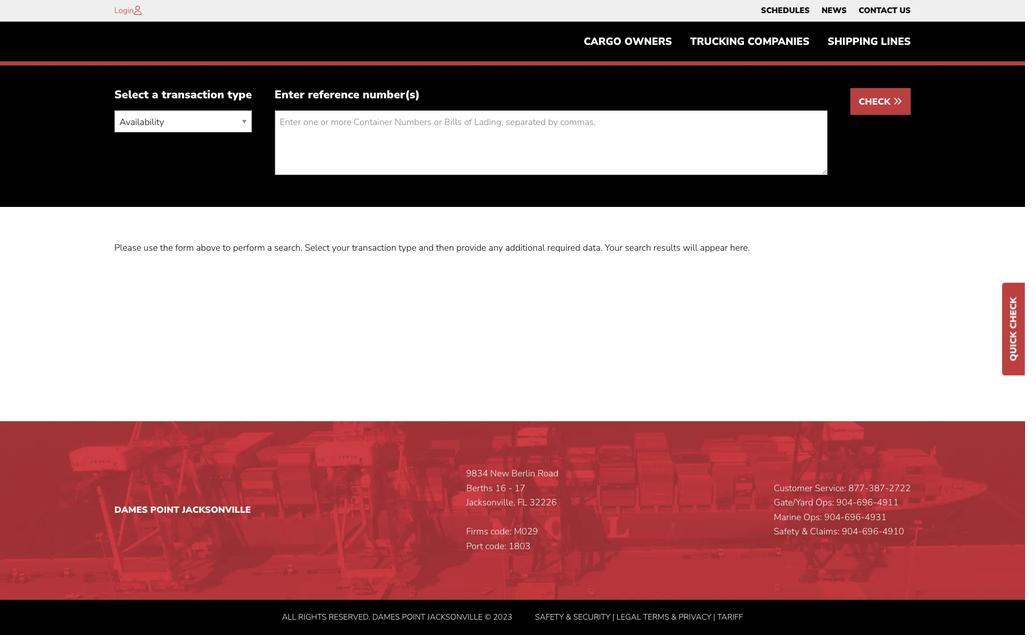 Task type: describe. For each thing, give the bounding box(es) containing it.
all
[[282, 612, 296, 623]]

the
[[160, 242, 173, 255]]

owners
[[625, 35, 672, 48]]

firms code:  m029 port code:  1803
[[466, 526, 538, 553]]

safety & security | legal terms & privacy | tariff
[[535, 612, 744, 623]]

shipping lines
[[828, 35, 911, 48]]

0 vertical spatial ops:
[[816, 497, 835, 510]]

results
[[654, 242, 681, 255]]

2 vertical spatial 696-
[[863, 526, 883, 539]]

to
[[223, 242, 231, 255]]

use
[[144, 242, 158, 255]]

schedules link
[[762, 3, 810, 19]]

©
[[485, 612, 492, 623]]

companies
[[748, 35, 810, 48]]

cargo
[[584, 35, 622, 48]]

0 horizontal spatial a
[[152, 87, 159, 103]]

and
[[419, 242, 434, 255]]

your
[[605, 242, 623, 255]]

then
[[436, 242, 454, 255]]

trucking
[[691, 35, 745, 48]]

news link
[[822, 3, 847, 19]]

17
[[515, 483, 526, 495]]

9834 new berlin road berths 16 - 17 jacksonville, fl 32226
[[466, 468, 559, 510]]

shipping
[[828, 35, 879, 48]]

claims:
[[811, 526, 840, 539]]

1 vertical spatial code:
[[486, 541, 507, 553]]

port
[[466, 541, 483, 553]]

jacksonville,
[[466, 497, 516, 510]]

0 horizontal spatial &
[[566, 612, 572, 623]]

firms
[[466, 526, 489, 539]]

safety inside customer service: 877-387-2722 gate/yard ops: 904-696-4911 marine ops: 904-696-4931 safety & claims: 904-696-4910
[[774, 526, 800, 539]]

customer
[[774, 483, 813, 495]]

877-
[[849, 483, 869, 495]]

1 vertical spatial 696-
[[845, 512, 865, 524]]

dames point jacksonville
[[114, 504, 251, 517]]

Enter reference number(s) text field
[[275, 111, 828, 176]]

0 vertical spatial jacksonville
[[182, 504, 251, 517]]

0 vertical spatial code:
[[491, 526, 512, 539]]

rights
[[298, 612, 327, 623]]

road
[[538, 468, 559, 480]]

footer containing 9834 new berlin road
[[0, 422, 1026, 636]]

schedules
[[762, 5, 810, 16]]

2023
[[494, 612, 513, 623]]

tariff
[[718, 612, 744, 623]]

appear
[[700, 242, 728, 255]]

quick check link
[[1003, 283, 1026, 376]]

your
[[332, 242, 350, 255]]

news
[[822, 5, 847, 16]]

berlin
[[512, 468, 536, 480]]

0 vertical spatial 904-
[[837, 497, 857, 510]]

-
[[509, 483, 513, 495]]

contact us
[[859, 5, 911, 16]]

here.
[[731, 242, 750, 255]]

1 horizontal spatial &
[[672, 612, 677, 623]]

trucking companies link
[[682, 30, 819, 53]]

fl
[[518, 497, 528, 510]]

privacy
[[679, 612, 712, 623]]

0 vertical spatial point
[[150, 504, 180, 517]]

1803
[[509, 541, 531, 553]]

4911
[[877, 497, 899, 510]]

perform
[[233, 242, 265, 255]]

customer service: 877-387-2722 gate/yard ops: 904-696-4911 marine ops: 904-696-4931 safety & claims: 904-696-4910
[[774, 483, 911, 539]]

enter
[[275, 87, 305, 103]]

angle double right image
[[894, 97, 903, 106]]

tariff link
[[718, 612, 744, 623]]

1 horizontal spatial a
[[267, 242, 272, 255]]

us
[[900, 5, 911, 16]]

menu bar containing schedules
[[756, 3, 917, 19]]

4931
[[865, 512, 887, 524]]

check button
[[851, 88, 911, 115]]

shipping lines link
[[819, 30, 920, 53]]

search.
[[274, 242, 303, 255]]

2 vertical spatial 904-
[[842, 526, 863, 539]]

1 vertical spatial jacksonville
[[428, 612, 483, 623]]

login
[[114, 5, 134, 16]]

security
[[574, 612, 611, 623]]

will
[[683, 242, 698, 255]]

387-
[[869, 483, 890, 495]]

9834
[[466, 468, 488, 480]]

menu bar containing cargo owners
[[575, 30, 920, 53]]

cargo owners link
[[575, 30, 682, 53]]

quick check
[[1008, 297, 1021, 361]]

1 horizontal spatial check
[[1008, 297, 1021, 329]]

4910
[[883, 526, 905, 539]]



Task type: locate. For each thing, give the bounding box(es) containing it.
16
[[496, 483, 506, 495]]

0 vertical spatial 696-
[[857, 497, 877, 510]]

0 horizontal spatial jacksonville
[[182, 504, 251, 517]]

1 horizontal spatial select
[[305, 242, 330, 255]]

ops: up "claims:"
[[804, 512, 823, 524]]

menu bar
[[756, 3, 917, 19], [575, 30, 920, 53]]

1 vertical spatial safety
[[535, 612, 564, 623]]

menu bar down schedules link
[[575, 30, 920, 53]]

type left enter
[[228, 87, 252, 103]]

32226
[[530, 497, 557, 510]]

0 horizontal spatial |
[[613, 612, 615, 623]]

safety left security
[[535, 612, 564, 623]]

2722
[[890, 483, 911, 495]]

type left and on the top of page
[[399, 242, 417, 255]]

search
[[625, 242, 652, 255]]

reserved.
[[329, 612, 371, 623]]

1 vertical spatial ops:
[[804, 512, 823, 524]]

data.
[[583, 242, 603, 255]]

check inside button
[[859, 96, 894, 108]]

provide
[[457, 242, 487, 255]]

| left legal
[[613, 612, 615, 623]]

0 vertical spatial select
[[114, 87, 149, 103]]

contact us link
[[859, 3, 911, 19]]

904- up "claims:"
[[825, 512, 845, 524]]

1 vertical spatial a
[[267, 242, 272, 255]]

1 horizontal spatial safety
[[774, 526, 800, 539]]

1 horizontal spatial point
[[402, 612, 426, 623]]

1 horizontal spatial transaction
[[352, 242, 397, 255]]

berths
[[466, 483, 493, 495]]

1 vertical spatial check
[[1008, 297, 1021, 329]]

&
[[802, 526, 808, 539], [566, 612, 572, 623], [672, 612, 677, 623]]

marine
[[774, 512, 802, 524]]

| left the tariff
[[714, 612, 716, 623]]

0 horizontal spatial transaction
[[162, 87, 224, 103]]

dames
[[114, 504, 148, 517], [373, 612, 400, 623]]

0 vertical spatial check
[[859, 96, 894, 108]]

transaction
[[162, 87, 224, 103], [352, 242, 397, 255]]

trucking companies
[[691, 35, 810, 48]]

user image
[[134, 6, 142, 15]]

0 horizontal spatial type
[[228, 87, 252, 103]]

& right terms
[[672, 612, 677, 623]]

0 vertical spatial dames
[[114, 504, 148, 517]]

legal
[[617, 612, 642, 623]]

contact
[[859, 5, 898, 16]]

enter reference number(s)
[[275, 87, 420, 103]]

904-
[[837, 497, 857, 510], [825, 512, 845, 524], [842, 526, 863, 539]]

form
[[175, 242, 194, 255]]

& left security
[[566, 612, 572, 623]]

1 vertical spatial select
[[305, 242, 330, 255]]

0 horizontal spatial select
[[114, 87, 149, 103]]

ops: down service:
[[816, 497, 835, 510]]

above
[[196, 242, 221, 255]]

gate/yard
[[774, 497, 814, 510]]

1 vertical spatial type
[[399, 242, 417, 255]]

|
[[613, 612, 615, 623], [714, 612, 716, 623]]

1 vertical spatial menu bar
[[575, 30, 920, 53]]

new
[[491, 468, 510, 480]]

1 vertical spatial 904-
[[825, 512, 845, 524]]

quick
[[1008, 332, 1021, 361]]

login link
[[114, 5, 134, 16]]

1 vertical spatial point
[[402, 612, 426, 623]]

696-
[[857, 497, 877, 510], [845, 512, 865, 524], [863, 526, 883, 539]]

0 vertical spatial transaction
[[162, 87, 224, 103]]

jacksonville
[[182, 504, 251, 517], [428, 612, 483, 623]]

menu bar up 'shipping'
[[756, 3, 917, 19]]

1 | from the left
[[613, 612, 615, 623]]

code:
[[491, 526, 512, 539], [486, 541, 507, 553]]

required
[[548, 242, 581, 255]]

& left "claims:"
[[802, 526, 808, 539]]

0 horizontal spatial dames
[[114, 504, 148, 517]]

select
[[114, 87, 149, 103], [305, 242, 330, 255]]

footer
[[0, 422, 1026, 636]]

2 horizontal spatial &
[[802, 526, 808, 539]]

code: up 1803
[[491, 526, 512, 539]]

safety down marine
[[774, 526, 800, 539]]

legal terms & privacy link
[[617, 612, 712, 623]]

& inside customer service: 877-387-2722 gate/yard ops: 904-696-4911 marine ops: 904-696-4931 safety & claims: 904-696-4910
[[802, 526, 808, 539]]

1 horizontal spatial |
[[714, 612, 716, 623]]

safety & security link
[[535, 612, 611, 623]]

service:
[[816, 483, 847, 495]]

additional
[[506, 242, 545, 255]]

any
[[489, 242, 503, 255]]

cargo owners
[[584, 35, 672, 48]]

all rights reserved. dames point jacksonville © 2023
[[282, 612, 513, 623]]

type
[[228, 87, 252, 103], [399, 242, 417, 255]]

904- right "claims:"
[[842, 526, 863, 539]]

2 | from the left
[[714, 612, 716, 623]]

select a transaction type
[[114, 87, 252, 103]]

please use the form above to perform a search. select your transaction type and then provide any additional required data. your search results will appear here.
[[114, 242, 750, 255]]

please
[[114, 242, 141, 255]]

0 vertical spatial a
[[152, 87, 159, 103]]

a
[[152, 87, 159, 103], [267, 242, 272, 255]]

terms
[[643, 612, 670, 623]]

reference
[[308, 87, 360, 103]]

0 vertical spatial safety
[[774, 526, 800, 539]]

1 horizontal spatial jacksonville
[[428, 612, 483, 623]]

0 vertical spatial type
[[228, 87, 252, 103]]

number(s)
[[363, 87, 420, 103]]

904- down 877-
[[837, 497, 857, 510]]

1 vertical spatial dames
[[373, 612, 400, 623]]

ops:
[[816, 497, 835, 510], [804, 512, 823, 524]]

0 vertical spatial menu bar
[[756, 3, 917, 19]]

point
[[150, 504, 180, 517], [402, 612, 426, 623]]

lines
[[882, 35, 911, 48]]

1 vertical spatial transaction
[[352, 242, 397, 255]]

m029
[[514, 526, 538, 539]]

1 horizontal spatial type
[[399, 242, 417, 255]]

0 horizontal spatial safety
[[535, 612, 564, 623]]

0 horizontal spatial check
[[859, 96, 894, 108]]

1 horizontal spatial dames
[[373, 612, 400, 623]]

0 horizontal spatial point
[[150, 504, 180, 517]]

code: right "port" on the bottom of page
[[486, 541, 507, 553]]



